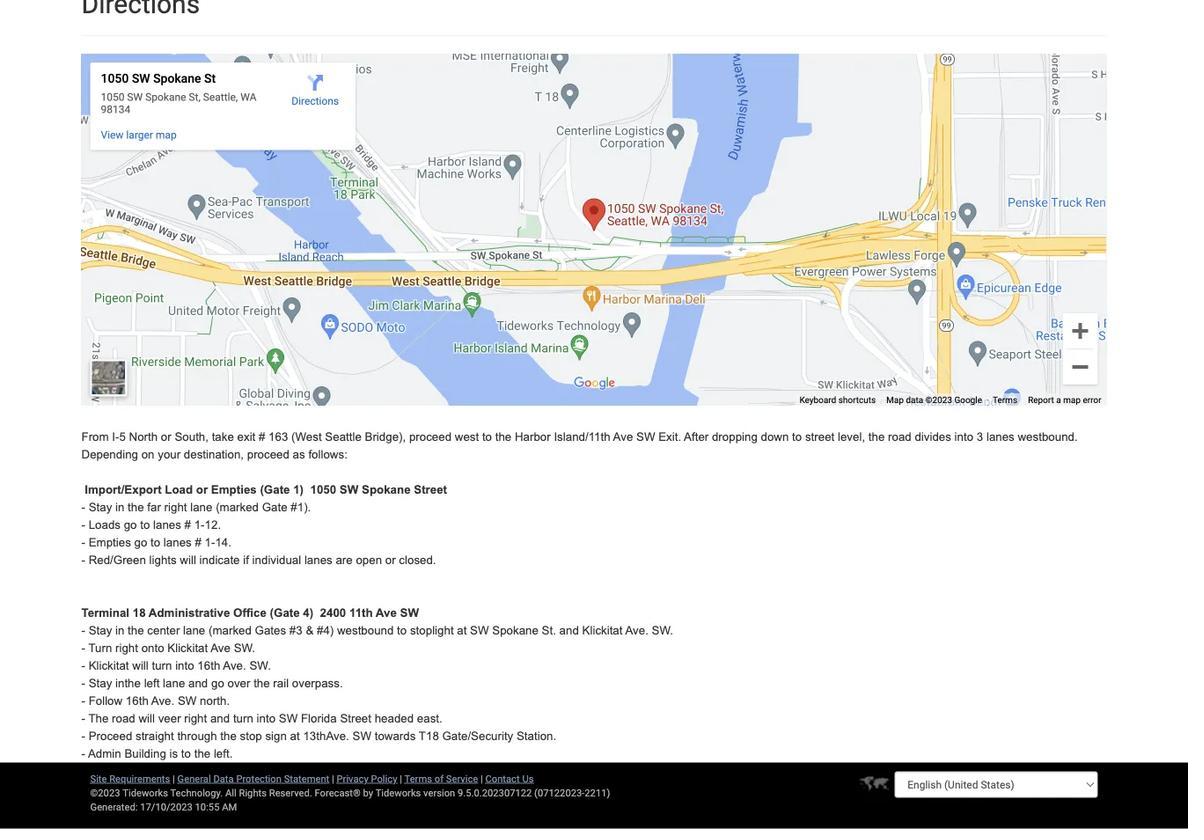 Task type: describe. For each thing, give the bounding box(es) containing it.
am
[[222, 802, 237, 813]]

overpass.
[[292, 678, 343, 691]]

down
[[761, 431, 789, 444]]

1 - from the top
[[81, 502, 85, 515]]

in for import/export
[[115, 502, 125, 515]]

sw inside import/export load or empties (gate 1)  1050 sw spokane street - stay in the far right lane (marked gate #1). - loads go to lanes # 1-12. - empties go to lanes # 1-14. - red/green lights will indicate if individual lanes are open or closed.
[[340, 484, 359, 497]]

forecast®
[[315, 788, 361, 799]]

of
[[435, 774, 444, 785]]

1 vertical spatial proceed
[[247, 449, 290, 462]]

0 vertical spatial at
[[457, 625, 467, 638]]

1 vertical spatial sw.
[[234, 642, 255, 656]]

into inside from i-5 north or south, take exit # 163 (west seattle bridge), proceed west to the harbor island/11th ave sw exit. after dropping down to street level, the road divides into 3 lanes westbound. depending on your destination, proceed as follows:
[[955, 431, 974, 444]]

lanes up the lights
[[164, 537, 192, 550]]

the up left.
[[220, 730, 237, 744]]

lane inside import/export load or empties (gate 1)  1050 sw spokane street - stay in the far right lane (marked gate #1). - loads go to lanes # 1-12. - empties go to lanes # 1-14. - red/green lights will indicate if individual lanes are open or closed.
[[190, 502, 213, 515]]

terminal 18 administrative office (gate 4)  2400 11th ave sw - stay in the center lane (marked gates #3 & #4) westbound to stoplight at sw spokane st. and klickitat ave. sw. - turn right onto klickitat ave sw. - klickitat will turn into 16th ave. sw. - stay inthe left lane and go over the rail overpass. - follow 16th ave. sw north. - the road will veer right and turn into sw florida street headed east. - proceed straight through the stop sign at 13thave. sw towards t18 gate/security station. - admin building is to the left.
[[81, 607, 674, 761]]

seattle
[[325, 431, 362, 444]]

if
[[243, 554, 249, 568]]

road inside terminal 18 administrative office (gate 4)  2400 11th ave sw - stay in the center lane (marked gates #3 & #4) westbound to stoplight at sw spokane st. and klickitat ave. sw. - turn right onto klickitat ave sw. - klickitat will turn into 16th ave. sw. - stay inthe left lane and go over the rail overpass. - follow 16th ave. sw north. - the road will veer right and turn into sw florida street headed east. - proceed straight through the stop sign at 13thave. sw towards t18 gate/security station. - admin building is to the left.
[[112, 713, 135, 726]]

2 horizontal spatial or
[[386, 554, 396, 568]]

site
[[90, 774, 107, 785]]

to left stoplight on the left bottom of the page
[[397, 625, 407, 638]]

sign
[[265, 730, 287, 744]]

stoplight
[[410, 625, 454, 638]]

site requirements link
[[90, 774, 170, 785]]

on
[[141, 449, 155, 462]]

2 vertical spatial and
[[210, 713, 230, 726]]

#1).
[[291, 502, 311, 515]]

harbor
[[515, 431, 551, 444]]

the left harbor
[[496, 431, 512, 444]]

14.
[[215, 537, 232, 550]]

far
[[147, 502, 161, 515]]

go inside terminal 18 administrative office (gate 4)  2400 11th ave sw - stay in the center lane (marked gates #3 & #4) westbound to stoplight at sw spokane st. and klickitat ave. sw. - turn right onto klickitat ave sw. - klickitat will turn into 16th ave. sw. - stay inthe left lane and go over the rail overpass. - follow 16th ave. sw north. - the road will veer right and turn into sw florida street headed east. - proceed straight through the stop sign at 13thave. sw towards t18 gate/security station. - admin building is to the left.
[[211, 678, 224, 691]]

station.
[[517, 730, 557, 744]]

proceed
[[89, 730, 132, 744]]

red/green
[[89, 554, 146, 568]]

center
[[147, 625, 180, 638]]

1 vertical spatial lane
[[183, 625, 205, 638]]

2 vertical spatial ave
[[211, 642, 231, 656]]

left.
[[214, 748, 233, 761]]

rights
[[239, 788, 267, 799]]

stop
[[240, 730, 262, 744]]

island/11th
[[554, 431, 611, 444]]

lights
[[149, 554, 177, 568]]

1 horizontal spatial or
[[196, 484, 208, 497]]

terminal
[[81, 607, 130, 620]]

depending
[[81, 449, 138, 462]]

3
[[977, 431, 984, 444]]

veer
[[158, 713, 181, 726]]

follow
[[89, 695, 123, 708]]

gates
[[255, 625, 286, 638]]

1 horizontal spatial proceed
[[409, 431, 452, 444]]

individual
[[252, 554, 301, 568]]

2 vertical spatial right
[[184, 713, 207, 726]]

12.
[[205, 519, 221, 532]]

0 horizontal spatial into
[[175, 660, 194, 673]]

tideworks
[[376, 788, 421, 799]]

left
[[144, 678, 160, 691]]

gate
[[262, 502, 288, 515]]

# inside from i-5 north or south, take exit # 163 (west seattle bridge), proceed west to the harbor island/11th ave sw exit. after dropping down to street level, the road divides into 3 lanes westbound. depending on your destination, proceed as follows:
[[259, 431, 265, 444]]

1 horizontal spatial ave.
[[223, 660, 246, 673]]

to down far
[[140, 519, 150, 532]]

east.
[[417, 713, 443, 726]]

1 vertical spatial will
[[132, 660, 149, 673]]

policy
[[371, 774, 398, 785]]

florida
[[301, 713, 337, 726]]

terms of service link
[[405, 774, 478, 785]]

1 vertical spatial go
[[134, 537, 147, 550]]

3 - from the top
[[81, 537, 85, 550]]

10 - from the top
[[81, 713, 85, 726]]

load
[[165, 484, 193, 497]]

&
[[306, 625, 314, 638]]

18
[[133, 607, 146, 620]]

statement
[[284, 774, 330, 785]]

rail
[[273, 678, 289, 691]]

#4)
[[317, 625, 334, 638]]

as
[[293, 449, 305, 462]]

import/export
[[85, 484, 162, 497]]

exit.
[[659, 431, 682, 444]]

(marked inside terminal 18 administrative office (gate 4)  2400 11th ave sw - stay in the center lane (marked gates #3 & #4) westbound to stoplight at sw spokane st. and klickitat ave. sw. - turn right onto klickitat ave sw. - klickitat will turn into 16th ave. sw. - stay inthe left lane and go over the rail overpass. - follow 16th ave. sw north. - the road will veer right and turn into sw florida street headed east. - proceed straight through the stop sign at 13thave. sw towards t18 gate/security station. - admin building is to the left.
[[209, 625, 252, 638]]

the inside import/export load or empties (gate 1)  1050 sw spokane street - stay in the far right lane (marked gate #1). - loads go to lanes # 1-12. - empties go to lanes # 1-14. - red/green lights will indicate if individual lanes are open or closed.
[[128, 502, 144, 515]]

17/10/2023
[[140, 802, 193, 813]]

from i-5 north or south, take exit # 163 (west seattle bridge), proceed west to the harbor island/11th ave sw exit. after dropping down to street level, the road divides into 3 lanes westbound. depending on your destination, proceed as follows:
[[81, 431, 1078, 462]]

0 vertical spatial sw.
[[652, 625, 674, 638]]

exit
[[237, 431, 256, 444]]

2 horizontal spatial and
[[560, 625, 579, 638]]

office
[[233, 607, 267, 620]]

privacy policy link
[[337, 774, 398, 785]]

to right west
[[482, 431, 492, 444]]

requirements
[[109, 774, 170, 785]]

follows:
[[309, 449, 348, 462]]

site requirements | general data protection statement | privacy policy | terms of service | contact us ©2023 tideworks technology. all rights reserved. forecast® by tideworks version 9.5.0.202307122 (07122023-2211) generated: 17/10/2023 10:55 am
[[90, 774, 611, 813]]

or inside from i-5 north or south, take exit # 163 (west seattle bridge), proceed west to the harbor island/11th ave sw exit. after dropping down to street level, the road divides into 3 lanes westbound. depending on your destination, proceed as follows:
[[161, 431, 171, 444]]

north.
[[200, 695, 230, 708]]

2 vertical spatial sw.
[[250, 660, 271, 673]]

(west
[[292, 431, 322, 444]]

headed
[[375, 713, 414, 726]]

over
[[228, 678, 250, 691]]

privacy
[[337, 774, 369, 785]]

1 vertical spatial 1-
[[205, 537, 215, 550]]

12 - from the top
[[81, 748, 85, 761]]

open
[[356, 554, 382, 568]]

(marked inside import/export load or empties (gate 1)  1050 sw spokane street - stay in the far right lane (marked gate #1). - loads go to lanes # 1-12. - empties go to lanes # 1-14. - red/green lights will indicate if individual lanes are open or closed.
[[216, 502, 259, 515]]

11 - from the top
[[81, 730, 85, 744]]

from
[[81, 431, 109, 444]]

3 stay from the top
[[89, 678, 112, 691]]

0 horizontal spatial #
[[185, 519, 191, 532]]

bridge),
[[365, 431, 406, 444]]

towards
[[375, 730, 416, 744]]

service
[[446, 774, 478, 785]]

163
[[269, 431, 288, 444]]

2 vertical spatial will
[[139, 713, 155, 726]]

general
[[178, 774, 211, 785]]

all
[[225, 788, 237, 799]]

west
[[455, 431, 479, 444]]

gate/security
[[443, 730, 514, 744]]

divides
[[915, 431, 952, 444]]

©2023 tideworks
[[90, 788, 168, 799]]

sw right stoplight on the left bottom of the page
[[470, 625, 489, 638]]

the right level,
[[869, 431, 885, 444]]

0 horizontal spatial empties
[[89, 537, 131, 550]]



Task type: locate. For each thing, give the bounding box(es) containing it.
street
[[806, 431, 835, 444]]

in down import/export
[[115, 502, 125, 515]]

1 vertical spatial stay
[[89, 625, 112, 638]]

and up north.
[[188, 678, 208, 691]]

1 vertical spatial in
[[115, 625, 125, 638]]

1 horizontal spatial ave
[[376, 607, 397, 620]]

| up 9.5.0.202307122
[[481, 774, 483, 785]]

spokane
[[362, 484, 411, 497], [493, 625, 539, 638]]

1 horizontal spatial road
[[889, 431, 912, 444]]

lane up 12.
[[190, 502, 213, 515]]

1 stay from the top
[[89, 502, 112, 515]]

0 vertical spatial in
[[115, 502, 125, 515]]

16th up north.
[[198, 660, 220, 673]]

1 | from the left
[[173, 774, 175, 785]]

(gate
[[260, 484, 290, 497], [270, 607, 300, 620]]

right inside import/export load or empties (gate 1)  1050 sw spokane street - stay in the far right lane (marked gate #1). - loads go to lanes # 1-12. - empties go to lanes # 1-14. - red/green lights will indicate if individual lanes are open or closed.
[[164, 502, 187, 515]]

1 vertical spatial empties
[[89, 537, 131, 550]]

protection
[[236, 774, 282, 785]]

stay up turn
[[89, 625, 112, 638]]

t18
[[419, 730, 439, 744]]

go up red/green
[[134, 537, 147, 550]]

0 vertical spatial 1-
[[194, 519, 205, 532]]

are
[[336, 554, 353, 568]]

westbound
[[337, 625, 394, 638]]

go
[[124, 519, 137, 532], [134, 537, 147, 550], [211, 678, 224, 691]]

your
[[158, 449, 181, 462]]

2 stay from the top
[[89, 625, 112, 638]]

at right the sign
[[290, 730, 300, 744]]

spokane down bridge),
[[362, 484, 411, 497]]

1 horizontal spatial street
[[414, 484, 447, 497]]

3 | from the left
[[400, 774, 402, 785]]

street up closed.
[[414, 484, 447, 497]]

right up through on the left of page
[[184, 713, 207, 726]]

2211)
[[585, 788, 611, 799]]

sw right 1050
[[340, 484, 359, 497]]

1 horizontal spatial and
[[210, 713, 230, 726]]

0 horizontal spatial ave
[[211, 642, 231, 656]]

2400
[[320, 607, 346, 620]]

ave. up over
[[223, 660, 246, 673]]

8 - from the top
[[81, 678, 85, 691]]

stay up "loads"
[[89, 502, 112, 515]]

sw.
[[652, 625, 674, 638], [234, 642, 255, 656], [250, 660, 271, 673]]

1 horizontal spatial #
[[195, 537, 202, 550]]

stay for terminal
[[89, 625, 112, 638]]

1 vertical spatial and
[[188, 678, 208, 691]]

2 vertical spatial lane
[[163, 678, 185, 691]]

#
[[259, 431, 265, 444], [185, 519, 191, 532], [195, 537, 202, 550]]

1 horizontal spatial spokane
[[493, 625, 539, 638]]

0 horizontal spatial 16th
[[126, 695, 149, 708]]

0 vertical spatial or
[[161, 431, 171, 444]]

2 vertical spatial klickitat
[[89, 660, 129, 673]]

1 horizontal spatial turn
[[233, 713, 253, 726]]

stay inside import/export load or empties (gate 1)  1050 sw spokane street - stay in the far right lane (marked gate #1). - loads go to lanes # 1-12. - empties go to lanes # 1-14. - red/green lights will indicate if individual lanes are open or closed.
[[89, 502, 112, 515]]

and down north.
[[210, 713, 230, 726]]

7 - from the top
[[81, 660, 85, 673]]

spokane inside import/export load or empties (gate 1)  1050 sw spokane street - stay in the far right lane (marked gate #1). - loads go to lanes # 1-12. - empties go to lanes # 1-14. - red/green lights will indicate if individual lanes are open or closed.
[[362, 484, 411, 497]]

2 in from the top
[[115, 625, 125, 638]]

road up proceed on the left bottom of page
[[112, 713, 135, 726]]

empties down destination, in the left bottom of the page
[[211, 484, 257, 497]]

0 vertical spatial ave
[[613, 431, 633, 444]]

1 vertical spatial street
[[340, 713, 372, 726]]

turn down onto
[[152, 660, 172, 673]]

in for terminal
[[115, 625, 125, 638]]

stay up follow
[[89, 678, 112, 691]]

or right open
[[386, 554, 396, 568]]

0 vertical spatial street
[[414, 484, 447, 497]]

lanes down far
[[153, 519, 181, 532]]

and right st.
[[560, 625, 579, 638]]

lane
[[190, 502, 213, 515], [183, 625, 205, 638], [163, 678, 185, 691]]

empties
[[211, 484, 257, 497], [89, 537, 131, 550]]

in inside import/export load or empties (gate 1)  1050 sw spokane street - stay in the far right lane (marked gate #1). - loads go to lanes # 1-12. - empties go to lanes # 1-14. - red/green lights will indicate if individual lanes are open or closed.
[[115, 502, 125, 515]]

proceed down 163
[[247, 449, 290, 462]]

5
[[119, 431, 126, 444]]

loads
[[89, 519, 121, 532]]

4 - from the top
[[81, 554, 85, 568]]

(gate up #3
[[270, 607, 300, 620]]

inthe
[[115, 678, 141, 691]]

(gate for gate
[[260, 484, 290, 497]]

stay
[[89, 502, 112, 515], [89, 625, 112, 638], [89, 678, 112, 691]]

0 vertical spatial klickitat
[[583, 625, 623, 638]]

1 horizontal spatial into
[[257, 713, 276, 726]]

sw up the sign
[[279, 713, 298, 726]]

1 vertical spatial spokane
[[493, 625, 539, 638]]

us
[[523, 774, 534, 785]]

ave right 11th
[[376, 607, 397, 620]]

indicate
[[200, 554, 240, 568]]

road inside from i-5 north or south, take exit # 163 (west seattle bridge), proceed west to the harbor island/11th ave sw exit. after dropping down to street level, the road divides into 3 lanes westbound. depending on your destination, proceed as follows:
[[889, 431, 912, 444]]

0 vertical spatial proceed
[[409, 431, 452, 444]]

0 horizontal spatial turn
[[152, 660, 172, 673]]

into up the sign
[[257, 713, 276, 726]]

(gate for #3
[[270, 607, 300, 620]]

2 horizontal spatial into
[[955, 431, 974, 444]]

to up the lights
[[151, 537, 160, 550]]

dropping
[[712, 431, 758, 444]]

or up your
[[161, 431, 171, 444]]

1 horizontal spatial klickitat
[[168, 642, 208, 656]]

0 horizontal spatial klickitat
[[89, 660, 129, 673]]

westbound.
[[1018, 431, 1078, 444]]

admin
[[88, 748, 121, 761]]

0 vertical spatial stay
[[89, 502, 112, 515]]

turn up stop
[[233, 713, 253, 726]]

(marked up 12.
[[216, 502, 259, 515]]

will right the lights
[[180, 554, 196, 568]]

2 vertical spatial into
[[257, 713, 276, 726]]

contact
[[486, 774, 520, 785]]

general data protection statement link
[[178, 774, 330, 785]]

in inside terminal 18 administrative office (gate 4)  2400 11th ave sw - stay in the center lane (marked gates #3 & #4) westbound to stoplight at sw spokane st. and klickitat ave. sw. - turn right onto klickitat ave sw. - klickitat will turn into 16th ave. sw. - stay inthe left lane and go over the rail overpass. - follow 16th ave. sw north. - the road will veer right and turn into sw florida street headed east. - proceed straight through the stop sign at 13thave. sw towards t18 gate/security station. - admin building is to the left.
[[115, 625, 125, 638]]

by
[[363, 788, 373, 799]]

1 vertical spatial at
[[290, 730, 300, 744]]

# right exit
[[259, 431, 265, 444]]

south,
[[175, 431, 209, 444]]

1 vertical spatial #
[[185, 519, 191, 532]]

0 vertical spatial spokane
[[362, 484, 411, 497]]

0 vertical spatial road
[[889, 431, 912, 444]]

6 - from the top
[[81, 642, 85, 656]]

will up left
[[132, 660, 149, 673]]

spokane inside terminal 18 administrative office (gate 4)  2400 11th ave sw - stay in the center lane (marked gates #3 & #4) westbound to stoplight at sw spokane st. and klickitat ave. sw. - turn right onto klickitat ave sw. - klickitat will turn into 16th ave. sw. - stay inthe left lane and go over the rail overpass. - follow 16th ave. sw north. - the road will veer right and turn into sw florida street headed east. - proceed straight through the stop sign at 13thave. sw towards t18 gate/security station. - admin building is to the left.
[[493, 625, 539, 638]]

1 vertical spatial (marked
[[209, 625, 252, 638]]

2 horizontal spatial ave
[[613, 431, 633, 444]]

will inside import/export load or empties (gate 1)  1050 sw spokane street - stay in the far right lane (marked gate #1). - loads go to lanes # 1-12. - empties go to lanes # 1-14. - red/green lights will indicate if individual lanes are open or closed.
[[180, 554, 196, 568]]

0 vertical spatial #
[[259, 431, 265, 444]]

1 vertical spatial into
[[175, 660, 194, 673]]

(07122023-
[[535, 788, 585, 799]]

street inside terminal 18 administrative office (gate 4)  2400 11th ave sw - stay in the center lane (marked gates #3 & #4) westbound to stoplight at sw spokane st. and klickitat ave. sw. - turn right onto klickitat ave sw. - klickitat will turn into 16th ave. sw. - stay inthe left lane and go over the rail overpass. - follow 16th ave. sw north. - the road will veer right and turn into sw florida street headed east. - proceed straight through the stop sign at 13thave. sw towards t18 gate/security station. - admin building is to the left.
[[340, 713, 372, 726]]

5 - from the top
[[81, 625, 85, 638]]

1 horizontal spatial empties
[[211, 484, 257, 497]]

proceed
[[409, 431, 452, 444], [247, 449, 290, 462]]

(marked down office
[[209, 625, 252, 638]]

2 vertical spatial stay
[[89, 678, 112, 691]]

1 in from the top
[[115, 502, 125, 515]]

2 vertical spatial or
[[386, 554, 396, 568]]

go up north.
[[211, 678, 224, 691]]

lanes left the are
[[305, 554, 333, 568]]

9 - from the top
[[81, 695, 85, 708]]

lanes right 3
[[987, 431, 1015, 444]]

i-
[[112, 431, 119, 444]]

to right is
[[181, 748, 191, 761]]

into down center
[[175, 660, 194, 673]]

(gate up gate
[[260, 484, 290, 497]]

| left general
[[173, 774, 175, 785]]

destination,
[[184, 449, 244, 462]]

empties down "loads"
[[89, 537, 131, 550]]

the left rail
[[254, 678, 270, 691]]

technology.
[[170, 788, 223, 799]]

0 vertical spatial into
[[955, 431, 974, 444]]

is
[[170, 748, 178, 761]]

sw up stoplight on the left bottom of the page
[[400, 607, 419, 620]]

lane down administrative
[[183, 625, 205, 638]]

ave
[[613, 431, 633, 444], [376, 607, 397, 620], [211, 642, 231, 656]]

1- down 12.
[[205, 537, 215, 550]]

2 - from the top
[[81, 519, 85, 532]]

straight
[[136, 730, 174, 744]]

lanes inside from i-5 north or south, take exit # 163 (west seattle bridge), proceed west to the harbor island/11th ave sw exit. after dropping down to street level, the road divides into 3 lanes westbound. depending on your destination, proceed as follows:
[[987, 431, 1015, 444]]

1 vertical spatial klickitat
[[168, 642, 208, 656]]

10:55
[[195, 802, 220, 813]]

1 vertical spatial or
[[196, 484, 208, 497]]

2 | from the left
[[332, 774, 334, 785]]

0 horizontal spatial or
[[161, 431, 171, 444]]

0 horizontal spatial street
[[340, 713, 372, 726]]

to right down
[[793, 431, 802, 444]]

the
[[496, 431, 512, 444], [869, 431, 885, 444], [128, 502, 144, 515], [128, 625, 144, 638], [254, 678, 270, 691], [220, 730, 237, 744], [194, 748, 211, 761]]

2 vertical spatial ave.
[[151, 695, 175, 708]]

ave. up veer
[[151, 695, 175, 708]]

1 vertical spatial right
[[115, 642, 138, 656]]

and
[[560, 625, 579, 638], [188, 678, 208, 691], [210, 713, 230, 726]]

0 horizontal spatial spokane
[[362, 484, 411, 497]]

0 vertical spatial will
[[180, 554, 196, 568]]

1 vertical spatial 16th
[[126, 695, 149, 708]]

version
[[424, 788, 456, 799]]

klickitat down turn
[[89, 660, 129, 673]]

0 vertical spatial go
[[124, 519, 137, 532]]

will up straight
[[139, 713, 155, 726]]

0 vertical spatial right
[[164, 502, 187, 515]]

building
[[125, 748, 166, 761]]

0 horizontal spatial ave.
[[151, 695, 175, 708]]

#3
[[290, 625, 303, 638]]

ave. right st.
[[626, 625, 649, 638]]

# left 14.
[[195, 537, 202, 550]]

turn
[[88, 642, 112, 656]]

at right stoplight on the left bottom of the page
[[457, 625, 467, 638]]

1 horizontal spatial at
[[457, 625, 467, 638]]

north
[[129, 431, 158, 444]]

through
[[177, 730, 217, 744]]

sw inside from i-5 north or south, take exit # 163 (west seattle bridge), proceed west to the harbor island/11th ave sw exit. after dropping down to street level, the road divides into 3 lanes westbound. depending on your destination, proceed as follows:
[[637, 431, 656, 444]]

into
[[955, 431, 974, 444], [175, 660, 194, 673], [257, 713, 276, 726]]

right left onto
[[115, 642, 138, 656]]

2 vertical spatial #
[[195, 537, 202, 550]]

| up tideworks
[[400, 774, 402, 785]]

1 vertical spatial ave.
[[223, 660, 246, 673]]

0 horizontal spatial at
[[290, 730, 300, 744]]

after
[[684, 431, 709, 444]]

2 horizontal spatial klickitat
[[583, 625, 623, 638]]

go right "loads"
[[124, 519, 137, 532]]

ave right island/11th
[[613, 431, 633, 444]]

take
[[212, 431, 234, 444]]

st.
[[542, 625, 556, 638]]

4 | from the left
[[481, 774, 483, 785]]

2 horizontal spatial #
[[259, 431, 265, 444]]

street
[[414, 484, 447, 497], [340, 713, 372, 726]]

street inside import/export load or empties (gate 1)  1050 sw spokane street - stay in the far right lane (marked gate #1). - loads go to lanes # 1-12. - empties go to lanes # 1-14. - red/green lights will indicate if individual lanes are open or closed.
[[414, 484, 447, 497]]

turn
[[152, 660, 172, 673], [233, 713, 253, 726]]

into left 3
[[955, 431, 974, 444]]

or right load
[[196, 484, 208, 497]]

(gate inside import/export load or empties (gate 1)  1050 sw spokane street - stay in the far right lane (marked gate #1). - loads go to lanes # 1-12. - empties go to lanes # 1-14. - red/green lights will indicate if individual lanes are open or closed.
[[260, 484, 290, 497]]

road left divides
[[889, 431, 912, 444]]

the down through on the left of page
[[194, 748, 211, 761]]

contact us link
[[486, 774, 534, 785]]

0 horizontal spatial road
[[112, 713, 135, 726]]

2 horizontal spatial ave.
[[626, 625, 649, 638]]

the
[[88, 713, 109, 726]]

2 vertical spatial go
[[211, 678, 224, 691]]

0 vertical spatial and
[[560, 625, 579, 638]]

1 horizontal spatial 16th
[[198, 660, 220, 673]]

spokane left st.
[[493, 625, 539, 638]]

0 vertical spatial (gate
[[260, 484, 290, 497]]

0 vertical spatial empties
[[211, 484, 257, 497]]

(gate inside terminal 18 administrative office (gate 4)  2400 11th ave sw - stay in the center lane (marked gates #3 & #4) westbound to stoplight at sw spokane st. and klickitat ave. sw. - turn right onto klickitat ave sw. - klickitat will turn into 16th ave. sw. - stay inthe left lane and go over the rail overpass. - follow 16th ave. sw north. - the road will veer right and turn into sw florida street headed east. - proceed straight through the stop sign at 13thave. sw towards t18 gate/security station. - admin building is to the left.
[[270, 607, 300, 620]]

the left far
[[128, 502, 144, 515]]

data
[[213, 774, 234, 785]]

ave inside from i-5 north or south, take exit # 163 (west seattle bridge), proceed west to the harbor island/11th ave sw exit. after dropping down to street level, the road divides into 3 lanes westbound. depending on your destination, proceed as follows:
[[613, 431, 633, 444]]

-
[[81, 502, 85, 515], [81, 519, 85, 532], [81, 537, 85, 550], [81, 554, 85, 568], [81, 625, 85, 638], [81, 642, 85, 656], [81, 660, 85, 673], [81, 678, 85, 691], [81, 695, 85, 708], [81, 713, 85, 726], [81, 730, 85, 744], [81, 748, 85, 761]]

ave up over
[[211, 642, 231, 656]]

right down load
[[164, 502, 187, 515]]

generated:
[[90, 802, 138, 813]]

| up forecast®
[[332, 774, 334, 785]]

sw up veer
[[178, 695, 197, 708]]

0 vertical spatial turn
[[152, 660, 172, 673]]

0 vertical spatial (marked
[[216, 502, 259, 515]]

proceed left west
[[409, 431, 452, 444]]

0 vertical spatial 16th
[[198, 660, 220, 673]]

or
[[161, 431, 171, 444], [196, 484, 208, 497], [386, 554, 396, 568]]

lanes
[[987, 431, 1015, 444], [153, 519, 181, 532], [164, 537, 192, 550], [305, 554, 333, 568]]

0 horizontal spatial proceed
[[247, 449, 290, 462]]

the down 18 in the left of the page
[[128, 625, 144, 638]]

# left 12.
[[185, 519, 191, 532]]

reserved.
[[269, 788, 312, 799]]

16th down inthe
[[126, 695, 149, 708]]

administrative
[[149, 607, 230, 620]]

lane right left
[[163, 678, 185, 691]]

1 vertical spatial ave
[[376, 607, 397, 620]]

stay for import/export
[[89, 502, 112, 515]]

sw left towards
[[353, 730, 372, 744]]

0 horizontal spatial and
[[188, 678, 208, 691]]

sw left exit.
[[637, 431, 656, 444]]

1 vertical spatial (gate
[[270, 607, 300, 620]]

street up 13thave.
[[340, 713, 372, 726]]

1 vertical spatial road
[[112, 713, 135, 726]]

klickitat down center
[[168, 642, 208, 656]]

0 vertical spatial ave.
[[626, 625, 649, 638]]

in down terminal
[[115, 625, 125, 638]]

0 vertical spatial lane
[[190, 502, 213, 515]]

to
[[482, 431, 492, 444], [793, 431, 802, 444], [140, 519, 150, 532], [151, 537, 160, 550], [397, 625, 407, 638], [181, 748, 191, 761]]

klickitat right st.
[[583, 625, 623, 638]]

1- up "indicate"
[[194, 519, 205, 532]]

1 vertical spatial turn
[[233, 713, 253, 726]]



Task type: vqa. For each thing, say whether or not it's contained in the screenshot.
destination,
yes



